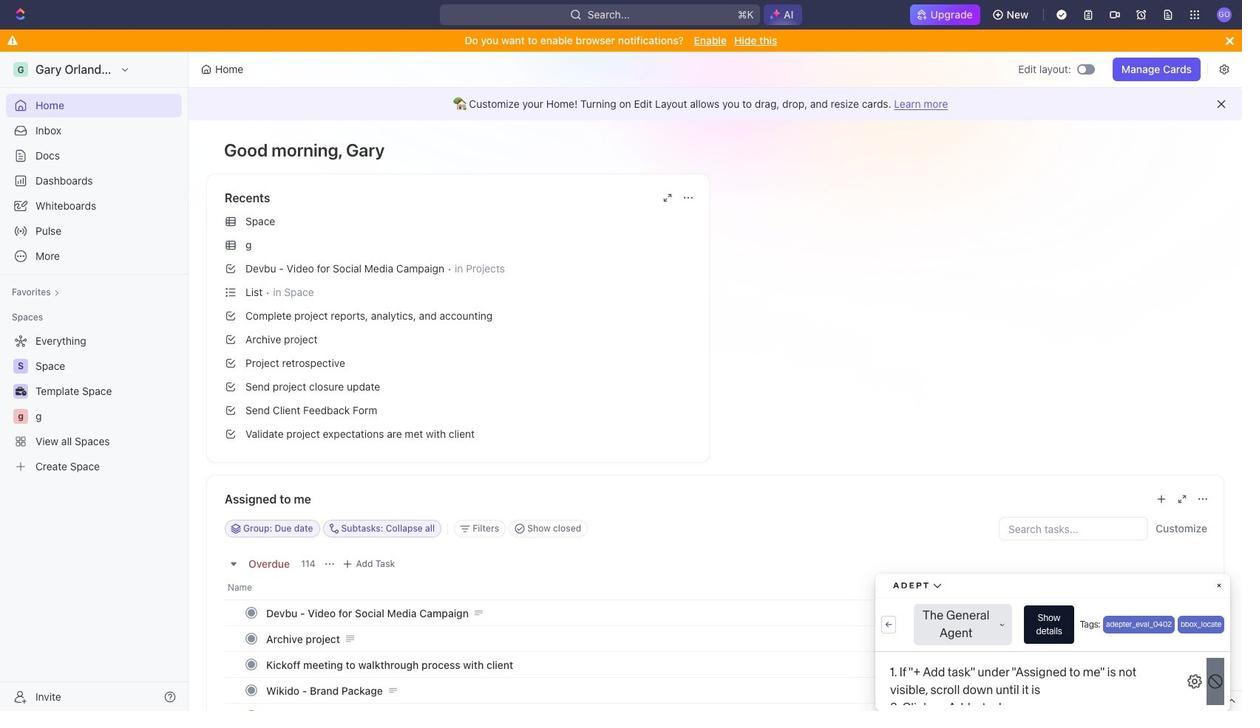 Task type: locate. For each thing, give the bounding box(es) containing it.
tree
[[6, 330, 182, 479]]

sidebar navigation
[[0, 52, 191, 712]]

g, , element
[[13, 410, 28, 424]]

alert
[[189, 88, 1242, 121]]

space, , element
[[13, 359, 28, 374]]

tree inside 'sidebar' navigation
[[6, 330, 182, 479]]

Search tasks... text field
[[1000, 518, 1147, 540]]

business time image
[[15, 387, 26, 396]]



Task type: describe. For each thing, give the bounding box(es) containing it.
gary orlando's workspace, , element
[[13, 62, 28, 77]]



Task type: vqa. For each thing, say whether or not it's contained in the screenshot.
tab list
no



